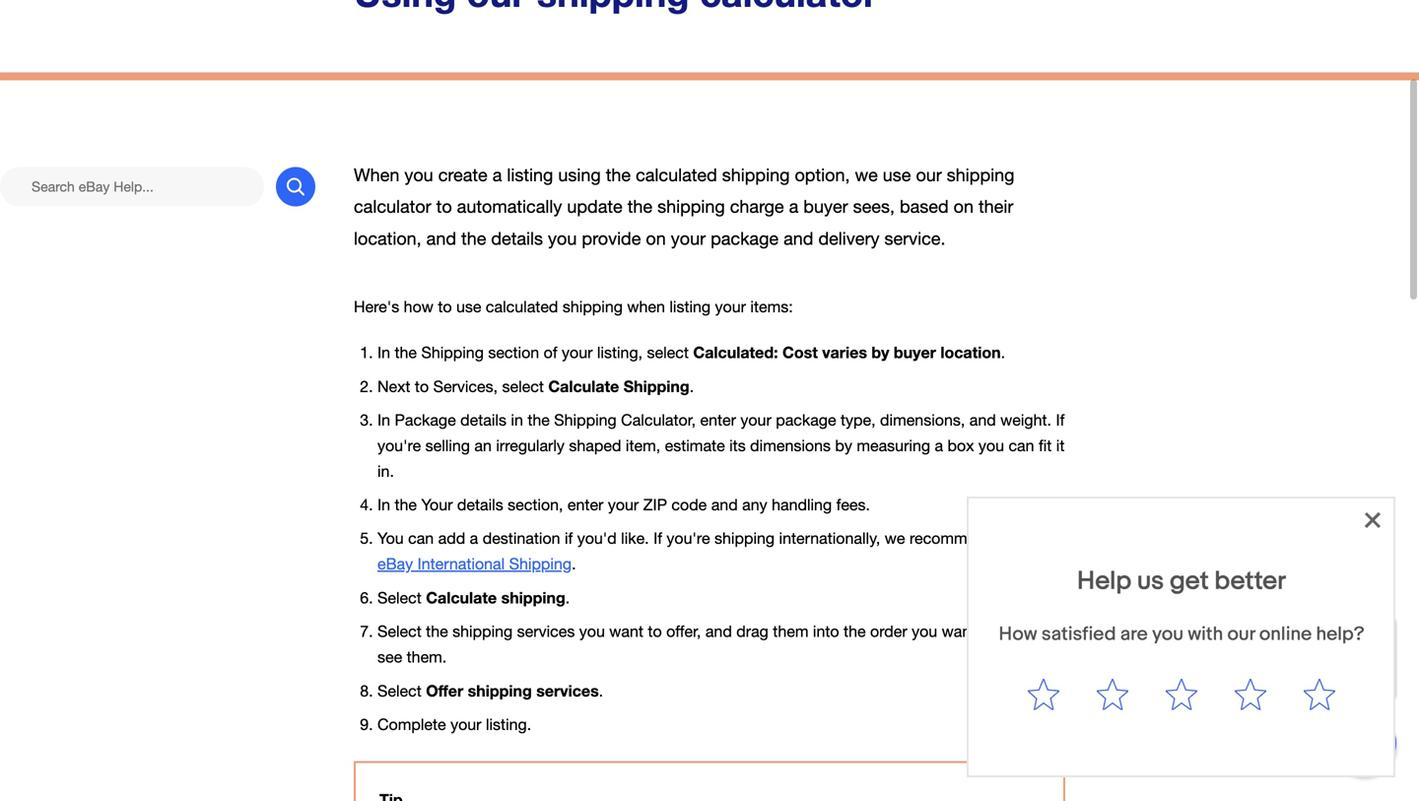 Task type: locate. For each thing, give the bounding box(es) containing it.
shipping inside you can add a destination if you'd like. if you're shipping internationally, we recommend using ebay international shipping .
[[509, 555, 572, 573]]

1 vertical spatial use
[[456, 297, 481, 316]]

0 vertical spatial details
[[491, 228, 543, 249]]

and left drag
[[705, 622, 732, 640]]

1 vertical spatial if
[[653, 529, 662, 547]]

buyer left location in the right top of the page
[[894, 343, 936, 362]]

shipping down select calculate shipping . on the left
[[452, 622, 513, 640]]

and
[[426, 228, 456, 249], [784, 228, 813, 249], [969, 411, 996, 429], [711, 496, 738, 514], [705, 622, 732, 640]]

ebay international shipping link
[[377, 555, 572, 573]]

you down the update
[[548, 228, 577, 249]]

calculate down the "of"
[[548, 377, 619, 396]]

in up next
[[377, 343, 390, 362]]

a
[[492, 165, 502, 185], [789, 196, 799, 217], [935, 436, 943, 455], [470, 529, 478, 547]]

0 horizontal spatial our
[[916, 165, 942, 185]]

our up "based"
[[916, 165, 942, 185]]

package up 'dimensions'
[[776, 411, 836, 429]]

calculate
[[548, 377, 619, 396], [426, 588, 497, 607]]

can left "fit"
[[1009, 436, 1034, 455]]

select inside select offer shipping services .
[[377, 682, 422, 700]]

you right help
[[1240, 631, 1262, 647]]

details
[[491, 228, 543, 249], [460, 411, 507, 429], [457, 496, 503, 514]]

automated
[[1184, 651, 1250, 667]]

buyers
[[980, 622, 1028, 640]]

1 horizontal spatial we
[[885, 529, 905, 547]]

the
[[606, 165, 631, 185], [627, 196, 652, 217], [461, 228, 486, 249], [395, 343, 417, 362], [528, 411, 550, 429], [395, 496, 417, 514], [426, 622, 448, 640], [844, 622, 866, 640], [1187, 631, 1206, 647]]

in the your details section, enter your zip code and any handling fees.
[[377, 496, 870, 514]]

services for the
[[517, 622, 575, 640]]

1 vertical spatial an
[[1241, 671, 1256, 687]]

1 horizontal spatial on
[[954, 196, 974, 217]]

in
[[377, 343, 390, 362], [377, 411, 390, 429], [377, 496, 390, 514]]

select down see
[[377, 682, 422, 700]]

shipping down destination
[[501, 588, 565, 607]]

an left agent.
[[1241, 671, 1256, 687]]

1 vertical spatial can
[[408, 529, 434, 547]]

1 select from the top
[[377, 589, 422, 607]]

0 vertical spatial use
[[883, 165, 911, 185]]

if inside in package details in the shipping calculator, enter your package type, dimensions, and weight. if you're selling an irregularly shaped item, estimate its dimensions by measuring a box you can fit it in.
[[1056, 411, 1065, 429]]

package down charge
[[711, 228, 779, 249]]

1 horizontal spatial using
[[998, 529, 1036, 547]]

you're down 'code'
[[667, 529, 710, 547]]

select up see
[[377, 622, 422, 640]]

our inside get the help you need from our automated assistant, or contact an agent.
[[1160, 651, 1180, 667]]

0 horizontal spatial if
[[653, 529, 662, 547]]

charge
[[730, 196, 784, 217]]

2 vertical spatial shipping
[[509, 555, 572, 573]]

to inside the when you create a listing using the calculated shipping option, we use our shipping calculator to automatically update the shipping charge a buyer sees, based on their location, and the details you provide on your package and delivery service.
[[436, 196, 452, 217]]

3 in from the top
[[377, 496, 390, 514]]

by
[[872, 343, 889, 362], [835, 436, 852, 455]]

0 vertical spatial an
[[474, 436, 492, 455]]

shaped
[[569, 436, 621, 455]]

box
[[948, 436, 974, 455]]

we inside you can add a destination if you'd like. if you're shipping internationally, we recommend using ebay international shipping .
[[885, 529, 905, 547]]

0 vertical spatial we
[[855, 165, 878, 185]]

the up provide
[[627, 196, 652, 217]]

using inside the when you create a listing using the calculated shipping option, we use our shipping calculator to automatically update the shipping charge a buyer sees, based on their location, and the details you provide on your package and delivery service.
[[558, 165, 601, 185]]

on right provide
[[646, 228, 666, 249]]

your
[[421, 496, 453, 514]]

calculated up provide
[[636, 165, 717, 185]]

in inside in the shipping section of your listing, select calculated: cost varies by buyer location .
[[377, 343, 390, 362]]

0 vertical spatial select
[[647, 343, 689, 362]]

0 vertical spatial you're
[[377, 436, 421, 455]]

update
[[567, 196, 623, 217]]

by right varies
[[872, 343, 889, 362]]

2 vertical spatial details
[[457, 496, 503, 514]]

0 horizontal spatial select
[[502, 377, 544, 396]]

can inside you can add a destination if you'd like. if you're shipping internationally, we recommend using ebay international shipping .
[[408, 529, 434, 547]]

use inside the when you create a listing using the calculated shipping option, we use our shipping calculator to automatically update the shipping charge a buyer sees, based on their location, and the details you provide on your package and delivery service.
[[883, 165, 911, 185]]

in for calculated:
[[377, 343, 390, 362]]

the right get
[[1187, 631, 1206, 647]]

buyer down 'option,'
[[803, 196, 848, 217]]

2 vertical spatial in
[[377, 496, 390, 514]]

your right provide
[[671, 228, 706, 249]]

offer
[[426, 681, 463, 700]]

a inside in package details in the shipping calculator, enter your package type, dimensions, and weight. if you're selling an irregularly shaped item, estimate its dimensions by measuring a box you can fit it in.
[[935, 436, 943, 455]]

to right how
[[438, 297, 452, 316]]

shipping
[[722, 165, 790, 185], [947, 165, 1015, 185], [657, 196, 725, 217], [563, 297, 623, 316], [714, 529, 775, 547], [501, 588, 565, 607], [452, 622, 513, 640], [468, 681, 532, 700]]

code
[[672, 496, 707, 514]]

1 horizontal spatial use
[[883, 165, 911, 185]]

listing
[[507, 165, 553, 185], [669, 297, 711, 316]]

package
[[395, 411, 456, 429]]

1 want from the left
[[609, 622, 643, 640]]

1 horizontal spatial an
[[1241, 671, 1256, 687]]

0 horizontal spatial can
[[408, 529, 434, 547]]

0 vertical spatial listing
[[507, 165, 553, 185]]

the inside get the help you need from our automated assistant, or contact an agent.
[[1187, 631, 1206, 647]]

listing right when
[[669, 297, 711, 316]]

use up shipping section
[[456, 297, 481, 316]]

0 vertical spatial by
[[872, 343, 889, 362]]

want left buyers
[[942, 622, 976, 640]]

your right the "of"
[[562, 343, 593, 362]]

select right 'listing,'
[[647, 343, 689, 362]]

0 vertical spatial our
[[916, 165, 942, 185]]

in down next
[[377, 411, 390, 429]]

on left their
[[954, 196, 974, 217]]

services for offer
[[536, 681, 599, 700]]

. inside in the shipping section of your listing, select calculated: cost varies by buyer location .
[[1001, 343, 1005, 362]]

we up sees,
[[855, 165, 878, 185]]

by inside in package details in the shipping calculator, enter your package type, dimensions, and weight. if you're selling an irregularly shaped item, estimate its dimensions by measuring a box you can fit it in.
[[835, 436, 852, 455]]

by down type,
[[835, 436, 852, 455]]

you can add a destination if you'd like. if you're shipping internationally, we recommend using ebay international shipping .
[[377, 529, 1036, 573]]

if up it
[[1056, 411, 1065, 429]]

0 horizontal spatial want
[[609, 622, 643, 640]]

1 vertical spatial listing
[[669, 297, 711, 316]]

1 vertical spatial using
[[998, 529, 1036, 547]]

3 select from the top
[[377, 682, 422, 700]]

in down "in."
[[377, 496, 390, 514]]

you right the box
[[979, 436, 1004, 455]]

if right like. at the bottom left of page
[[653, 529, 662, 547]]

1 vertical spatial package
[[776, 411, 836, 429]]

0 vertical spatial select
[[377, 589, 422, 607]]

0 horizontal spatial calculate
[[426, 588, 497, 607]]

1 horizontal spatial by
[[872, 343, 889, 362]]

calculated up the "of"
[[486, 297, 558, 316]]

select calculate shipping .
[[377, 588, 570, 607]]

an right selling
[[474, 436, 492, 455]]

1 horizontal spatial you're
[[667, 529, 710, 547]]

get the help you need from our automated assistant, or contact an agent. tooltip
[[1151, 630, 1338, 689]]

from
[[1301, 631, 1329, 647]]

selling
[[425, 436, 470, 455]]

shipping down any
[[714, 529, 775, 547]]

1 vertical spatial we
[[885, 529, 905, 547]]

details right your
[[457, 496, 503, 514]]

1 horizontal spatial want
[[942, 622, 976, 640]]

you're inside in package details in the shipping calculator, enter your package type, dimensions, and weight. if you're selling an irregularly shaped item, estimate its dimensions by measuring a box you can fit it in.
[[377, 436, 421, 455]]

1 vertical spatial shipping
[[554, 411, 617, 429]]

shipping up 'listing,'
[[563, 297, 623, 316]]

1 vertical spatial our
[[1160, 651, 1180, 667]]

0 vertical spatial shipping
[[624, 377, 690, 396]]

select for the
[[377, 622, 422, 640]]

. inside you can add a destination if you'd like. if you're shipping internationally, we recommend using ebay international shipping .
[[572, 555, 576, 573]]

type,
[[841, 411, 876, 429]]

0 horizontal spatial buyer
[[803, 196, 848, 217]]

can right you
[[408, 529, 434, 547]]

shipping down destination
[[509, 555, 572, 573]]

we
[[855, 165, 878, 185], [885, 529, 905, 547]]

1 horizontal spatial our
[[1160, 651, 1180, 667]]

dimensions,
[[880, 411, 965, 429]]

0 vertical spatial on
[[954, 196, 974, 217]]

contact
[[1191, 671, 1237, 687]]

get
[[1160, 631, 1183, 647]]

1 vertical spatial by
[[835, 436, 852, 455]]

2 select from the top
[[377, 622, 422, 640]]

them
[[773, 622, 809, 640]]

0 vertical spatial using
[[558, 165, 601, 185]]

to
[[436, 196, 452, 217], [438, 297, 452, 316], [415, 377, 429, 396], [648, 622, 662, 640], [1032, 622, 1046, 640]]

0 vertical spatial if
[[1056, 411, 1065, 429]]

your up its
[[740, 411, 771, 429]]

0 horizontal spatial we
[[855, 165, 878, 185]]

you're
[[377, 436, 421, 455], [667, 529, 710, 547]]

package
[[711, 228, 779, 249], [776, 411, 836, 429]]

we left recommend
[[885, 529, 905, 547]]

shipping inside you can add a destination if you'd like. if you're shipping internationally, we recommend using ebay international shipping .
[[714, 529, 775, 547]]

0 horizontal spatial listing
[[507, 165, 553, 185]]

offer,
[[666, 622, 701, 640]]

details inside in package details in the shipping calculator, enter your package type, dimensions, and weight. if you're selling an irregularly shaped item, estimate its dimensions by measuring a box you can fit it in.
[[460, 411, 507, 429]]

1 horizontal spatial calculate
[[548, 377, 619, 396]]

our down get
[[1160, 651, 1180, 667]]

a right add
[[470, 529, 478, 547]]

select inside select the shipping services you want to offer, and drag them into the order you want buyers to see them.
[[377, 622, 422, 640]]

if
[[1056, 411, 1065, 429], [653, 529, 662, 547]]

0 vertical spatial calculated
[[636, 165, 717, 185]]

shipping up calculator, enter
[[624, 377, 690, 396]]

using right recommend
[[998, 529, 1036, 547]]

using up the update
[[558, 165, 601, 185]]

international
[[417, 555, 505, 573]]

calculate down international
[[426, 588, 497, 607]]

1 horizontal spatial select
[[647, 343, 689, 362]]

a left the box
[[935, 436, 943, 455]]

0 horizontal spatial using
[[558, 165, 601, 185]]

in the shipping section of your listing, select calculated: cost varies by buyer location .
[[377, 343, 1005, 362]]

1 vertical spatial in
[[377, 411, 390, 429]]

1 horizontal spatial calculated
[[636, 165, 717, 185]]

1 vertical spatial select
[[502, 377, 544, 396]]

0 vertical spatial package
[[711, 228, 779, 249]]

2 vertical spatial select
[[377, 682, 422, 700]]

services
[[517, 622, 575, 640], [536, 681, 599, 700]]

option,
[[795, 165, 850, 185]]

an inside get the help you need from our automated assistant, or contact an agent.
[[1241, 671, 1256, 687]]

0 horizontal spatial an
[[474, 436, 492, 455]]

0 vertical spatial services
[[517, 622, 575, 640]]

1 vertical spatial details
[[460, 411, 507, 429]]

select inside select calculate shipping .
[[377, 589, 422, 607]]

our
[[916, 165, 942, 185], [1160, 651, 1180, 667]]

listing up automatically
[[507, 165, 553, 185]]

the up next
[[395, 343, 417, 362]]

in package details in the shipping calculator, enter your package type, dimensions, and weight. if you're selling an irregularly shaped item, estimate its dimensions by measuring a box you can fit it in.
[[377, 411, 1065, 480]]

. inside next to services, select calculate shipping .
[[690, 377, 694, 396]]

to down create
[[436, 196, 452, 217]]

to right next
[[415, 377, 429, 396]]

our inside the when you create a listing using the calculated shipping option, we use our shipping calculator to automatically update the shipping charge a buyer sees, based on their location, and the details you provide on your package and delivery service.
[[916, 165, 942, 185]]

1 horizontal spatial can
[[1009, 436, 1034, 455]]

in inside in package details in the shipping calculator, enter your package type, dimensions, and weight. if you're selling an irregularly shaped item, estimate its dimensions by measuring a box you can fit it in.
[[377, 411, 390, 429]]

create
[[438, 165, 488, 185]]

you're up "in."
[[377, 436, 421, 455]]

1 vertical spatial you're
[[667, 529, 710, 547]]

want left offer,
[[609, 622, 643, 640]]

shipping
[[624, 377, 690, 396], [554, 411, 617, 429], [509, 555, 572, 573]]

the right the in
[[528, 411, 550, 429]]

0 horizontal spatial use
[[456, 297, 481, 316]]

shipping up listing.
[[468, 681, 532, 700]]

shipping up shaped
[[554, 411, 617, 429]]

you up calculator
[[404, 165, 433, 185]]

can
[[1009, 436, 1034, 455], [408, 529, 434, 547]]

details left the in
[[460, 411, 507, 429]]

services inside select the shipping services you want to offer, and drag them into the order you want buyers to see them.
[[517, 622, 575, 640]]

calculated
[[636, 165, 717, 185], [486, 297, 558, 316]]

1 vertical spatial services
[[536, 681, 599, 700]]

section,
[[508, 496, 563, 514]]

1 vertical spatial calculated
[[486, 297, 558, 316]]

select inside next to services, select calculate shipping .
[[502, 377, 544, 396]]

the up the update
[[606, 165, 631, 185]]

dimensions
[[750, 436, 831, 455]]

select
[[377, 589, 422, 607], [377, 622, 422, 640], [377, 682, 422, 700]]

1 vertical spatial on
[[646, 228, 666, 249]]

select down "ebay"
[[377, 589, 422, 607]]

your left items:
[[715, 297, 746, 316]]

details down automatically
[[491, 228, 543, 249]]

shipping inside in package details in the shipping calculator, enter your package type, dimensions, and weight. if you're selling an irregularly shaped item, estimate its dimensions by measuring a box you can fit it in.
[[554, 411, 617, 429]]

need
[[1266, 631, 1297, 647]]

1 in from the top
[[377, 343, 390, 362]]

listing inside the when you create a listing using the calculated shipping option, we use our shipping calculator to automatically update the shipping charge a buyer sees, based on their location, and the details you provide on your package and delivery service.
[[507, 165, 553, 185]]

0 vertical spatial in
[[377, 343, 390, 362]]

1 vertical spatial select
[[377, 622, 422, 640]]

on
[[954, 196, 974, 217], [646, 228, 666, 249]]

want
[[609, 622, 643, 640], [942, 622, 976, 640]]

help
[[1210, 631, 1236, 647]]

2 want from the left
[[942, 622, 976, 640]]

1 horizontal spatial if
[[1056, 411, 1065, 429]]

zip
[[643, 496, 667, 514]]

0 vertical spatial buyer
[[803, 196, 848, 217]]

2 in from the top
[[377, 411, 390, 429]]

0 vertical spatial can
[[1009, 436, 1034, 455]]

0 horizontal spatial by
[[835, 436, 852, 455]]

. inside select offer shipping services .
[[599, 682, 603, 700]]

calculated:
[[693, 343, 778, 362]]

to left offer,
[[648, 622, 662, 640]]

shipping inside select the shipping services you want to offer, and drag them into the order you want buyers to see them.
[[452, 622, 513, 640]]

1 vertical spatial buyer
[[894, 343, 936, 362]]

select up the in
[[502, 377, 544, 396]]

you
[[404, 165, 433, 185], [548, 228, 577, 249], [979, 436, 1004, 455], [579, 622, 605, 640], [912, 622, 937, 640], [1240, 631, 1262, 647]]

use
[[883, 165, 911, 185], [456, 297, 481, 316]]

0 horizontal spatial you're
[[377, 436, 421, 455]]

use up sees,
[[883, 165, 911, 185]]

and up the box
[[969, 411, 996, 429]]

item,
[[626, 436, 660, 455]]



Task type: describe. For each thing, give the bounding box(es) containing it.
you'd
[[577, 529, 617, 547]]

and right location,
[[426, 228, 456, 249]]

shipping up their
[[947, 165, 1015, 185]]

it
[[1056, 436, 1065, 455]]

. inside select calculate shipping .
[[565, 589, 570, 607]]

here's how to use calculated shipping when listing your items:
[[354, 297, 793, 316]]

we inside the when you create a listing using the calculated shipping option, we use our shipping calculator to automatically update the shipping charge a buyer sees, based on their location, and the details you provide on your package and delivery service.
[[855, 165, 878, 185]]

recommend
[[910, 529, 994, 547]]

delivery
[[818, 228, 879, 249]]

select offer shipping services .
[[377, 681, 603, 700]]

services,
[[433, 377, 498, 396]]

internationally,
[[779, 529, 880, 547]]

them.
[[407, 648, 447, 666]]

their
[[979, 196, 1013, 217]]

the left your
[[395, 496, 417, 514]]

shipping for calculate
[[624, 377, 690, 396]]

and inside select the shipping services you want to offer, and drag them into the order you want buyers to see them.
[[705, 622, 732, 640]]

select for offer
[[377, 682, 422, 700]]

package inside in package details in the shipping calculator, enter your package type, dimensions, and weight. if you're selling an irregularly shaped item, estimate its dimensions by measuring a box you can fit it in.
[[776, 411, 836, 429]]

see
[[377, 648, 402, 666]]

when you create a listing using the calculated shipping option, we use our shipping calculator to automatically update the shipping charge a buyer sees, based on their location, and the details you provide on your package and delivery service.
[[354, 165, 1015, 249]]

a up automatically
[[492, 165, 502, 185]]

the up them.
[[426, 622, 448, 640]]

the inside in package details in the shipping calculator, enter your package type, dimensions, and weight. if you're selling an irregularly shaped item, estimate its dimensions by measuring a box you can fit it in.
[[528, 411, 550, 429]]

the right into on the bottom right
[[844, 622, 866, 640]]

handling
[[772, 496, 832, 514]]

here's
[[354, 297, 399, 316]]

get the help you need from our automated assistant, or contact an agent.
[[1160, 631, 1329, 687]]

agent.
[[1260, 671, 1299, 687]]

and left delivery
[[784, 228, 813, 249]]

if
[[565, 529, 573, 547]]

add
[[438, 529, 465, 547]]

package inside the when you create a listing using the calculated shipping option, we use our shipping calculator to automatically update the shipping charge a buyer sees, based on their location, and the details you provide on your package and delivery service.
[[711, 228, 779, 249]]

automatically
[[457, 196, 562, 217]]

an inside in package details in the shipping calculator, enter your package type, dimensions, and weight. if you're selling an irregularly shaped item, estimate its dimensions by measuring a box you can fit it in.
[[474, 436, 492, 455]]

order
[[870, 622, 907, 640]]

irregularly
[[496, 436, 565, 455]]

shipping section
[[421, 343, 539, 362]]

you
[[377, 529, 404, 547]]

any
[[742, 496, 767, 514]]

details inside the when you create a listing using the calculated shipping option, we use our shipping calculator to automatically update the shipping charge a buyer sees, based on their location, and the details you provide on your package and delivery service.
[[491, 228, 543, 249]]

to right buyers
[[1032, 622, 1046, 640]]

fees.
[[836, 496, 870, 514]]

1 horizontal spatial buyer
[[894, 343, 936, 362]]

a right charge
[[789, 196, 799, 217]]

of
[[544, 343, 557, 362]]

destination
[[483, 529, 560, 547]]

ebay
[[377, 555, 413, 573]]

measuring
[[857, 436, 930, 455]]

buyer inside the when you create a listing using the calculated shipping option, we use our shipping calculator to automatically update the shipping charge a buyer sees, based on their location, and the details you provide on your package and delivery service.
[[803, 196, 848, 217]]

when
[[354, 165, 399, 185]]

to inside next to services, select calculate shipping .
[[415, 377, 429, 396]]

0 horizontal spatial calculated
[[486, 297, 558, 316]]

calculator, enter
[[621, 411, 736, 429]]

weight.
[[1000, 411, 1052, 429]]

its
[[729, 436, 746, 455]]

based
[[900, 196, 949, 217]]

varies
[[822, 343, 867, 362]]

listing.
[[486, 715, 531, 734]]

provide
[[582, 228, 641, 249]]

select for calculate
[[377, 589, 422, 607]]

complete your listing.
[[377, 715, 531, 734]]

0 vertical spatial calculate
[[548, 377, 619, 396]]

sees,
[[853, 196, 895, 217]]

how
[[404, 297, 433, 316]]

cost
[[782, 343, 818, 362]]

calculated inside the when you create a listing using the calculated shipping option, we use our shipping calculator to automatically update the shipping charge a buyer sees, based on their location, and the details you provide on your package and delivery service.
[[636, 165, 717, 185]]

complete
[[377, 715, 446, 734]]

like.
[[621, 529, 649, 547]]

calculator
[[354, 196, 431, 217]]

using inside you can add a destination if you'd like. if you're shipping internationally, we recommend using ebay international shipping .
[[998, 529, 1036, 547]]

your down offer
[[450, 715, 481, 734]]

assistant,
[[1254, 651, 1313, 667]]

you inside in package details in the shipping calculator, enter your package type, dimensions, and weight. if you're selling an irregularly shaped item, estimate its dimensions by measuring a box you can fit it in.
[[979, 436, 1004, 455]]

can inside in package details in the shipping calculator, enter your package type, dimensions, and weight. if you're selling an irregularly shaped item, estimate its dimensions by measuring a box you can fit it in.
[[1009, 436, 1034, 455]]

select inside in the shipping section of your listing, select calculated: cost varies by buyer location .
[[647, 343, 689, 362]]

next
[[377, 377, 410, 396]]

select the shipping services you want to offer, and drag them into the order you want buyers to see them.
[[377, 622, 1046, 666]]

your inside in the shipping section of your listing, select calculated: cost varies by buyer location .
[[562, 343, 593, 362]]

shipping up charge
[[722, 165, 790, 185]]

the down automatically
[[461, 228, 486, 249]]

estimate
[[665, 436, 725, 455]]

in.
[[377, 462, 394, 480]]

a inside you can add a destination if you'd like. if you're shipping internationally, we recommend using ebay international shipping .
[[470, 529, 478, 547]]

if inside you can add a destination if you'd like. if you're shipping internationally, we recommend using ebay international shipping .
[[653, 529, 662, 547]]

and inside in package details in the shipping calculator, enter your package type, dimensions, and weight. if you're selling an irregularly shaped item, estimate its dimensions by measuring a box you can fit it in.
[[969, 411, 996, 429]]

1 vertical spatial calculate
[[426, 588, 497, 607]]

and left any
[[711, 496, 738, 514]]

shipping for the
[[554, 411, 617, 429]]

when
[[627, 297, 665, 316]]

you left offer,
[[579, 622, 605, 640]]

0 horizontal spatial on
[[646, 228, 666, 249]]

your inside the when you create a listing using the calculated shipping option, we use our shipping calculator to automatically update the shipping charge a buyer sees, based on their location, and the details you provide on your package and delivery service.
[[671, 228, 706, 249]]

next to services, select calculate shipping .
[[377, 377, 694, 396]]

you right the "order"
[[912, 622, 937, 640]]

the inside in the shipping section of your listing, select calculated: cost varies by buyer location .
[[395, 343, 417, 362]]

you inside get the help you need from our automated assistant, or contact an agent.
[[1240, 631, 1262, 647]]

items:
[[750, 297, 793, 316]]

in for your
[[377, 411, 390, 429]]

or
[[1317, 651, 1329, 667]]

fit
[[1039, 436, 1052, 455]]

your inside in package details in the shipping calculator, enter your package type, dimensions, and weight. if you're selling an irregularly shaped item, estimate its dimensions by measuring a box you can fit it in.
[[740, 411, 771, 429]]

Search eBay Help... text field
[[0, 167, 264, 207]]

into
[[813, 622, 839, 640]]

service.
[[884, 228, 946, 249]]

in
[[511, 411, 523, 429]]

drag
[[736, 622, 769, 640]]

you're inside you can add a destination if you'd like. if you're shipping internationally, we recommend using ebay international shipping .
[[667, 529, 710, 547]]

enter your
[[568, 496, 639, 514]]

location,
[[354, 228, 421, 249]]

shipping left charge
[[657, 196, 725, 217]]

location
[[940, 343, 1001, 362]]

in for code
[[377, 496, 390, 514]]

listing,
[[597, 343, 643, 362]]

1 horizontal spatial listing
[[669, 297, 711, 316]]



Task type: vqa. For each thing, say whether or not it's contained in the screenshot.
Here's
yes



